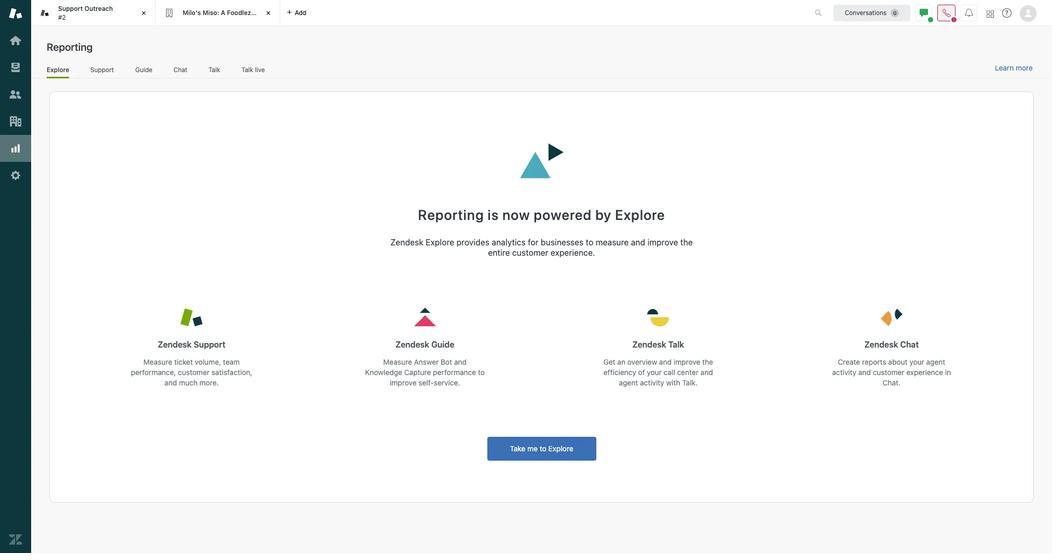 Task type: describe. For each thing, give the bounding box(es) containing it.
your inside get an overview and improve the efficiency of your call center and agent activity with talk.
[[647, 368, 662, 377]]

talk.
[[682, 378, 698, 387]]

measure
[[596, 238, 629, 247]]

get
[[604, 358, 616, 366]]

take
[[510, 444, 526, 453]]

zendesk for zendesk explore provides analytics for businesses to measure and improve the entire customer experience.
[[391, 238, 424, 247]]

create reports about your agent activity and customer experience in chat.
[[832, 358, 951, 387]]

talk link
[[208, 66, 220, 77]]

team
[[223, 358, 240, 366]]

volume,
[[195, 358, 221, 366]]

your inside create reports about your agent activity and customer experience in chat.
[[910, 358, 925, 366]]

#2
[[58, 13, 66, 21]]

guide link
[[135, 66, 153, 77]]

close image inside milo's miso: a foodlez subsidiary tab
[[263, 8, 274, 18]]

and inside zendesk explore provides analytics for businesses to measure and improve the entire customer experience.
[[631, 238, 645, 247]]

zendesk explore provides analytics for businesses to measure and improve the entire customer experience.
[[391, 238, 693, 257]]

measure answer bot and knowledge capture performance to improve self-service.
[[365, 358, 485, 387]]

1 close image from the left
[[139, 8, 149, 18]]

analytics
[[492, 238, 526, 247]]

to inside the measure answer bot and knowledge capture performance to improve self-service.
[[478, 368, 485, 377]]

conversations button
[[834, 4, 911, 21]]

tabs tab list
[[31, 0, 804, 26]]

customers image
[[9, 88, 22, 101]]

chat link
[[173, 66, 188, 77]]

reports
[[862, 358, 887, 366]]

explore inside take me to explore button
[[548, 444, 573, 453]]

customer inside measure ticket volume, team performance, customer satisfaction, and much more.
[[178, 368, 210, 377]]

learn more
[[995, 63, 1033, 72]]

add button
[[280, 0, 313, 25]]

entire
[[488, 248, 510, 257]]

2 horizontal spatial talk
[[668, 340, 684, 349]]

reporting for reporting
[[47, 41, 93, 53]]

miso:
[[203, 9, 219, 17]]

button displays agent's chat status as online. image
[[920, 9, 928, 17]]

tab containing support outreach
[[31, 0, 156, 26]]

support for support outreach #2
[[58, 5, 83, 13]]

the inside zendesk explore provides analytics for businesses to measure and improve the entire customer experience.
[[681, 238, 693, 247]]

businesses
[[541, 238, 584, 247]]

for
[[528, 238, 539, 247]]

0 horizontal spatial guide
[[135, 66, 152, 74]]

create
[[838, 358, 860, 366]]

now
[[503, 207, 530, 223]]

reporting for reporting is now powered by explore
[[418, 207, 484, 223]]

zendesk talk
[[633, 340, 684, 349]]

support link
[[90, 66, 114, 77]]

capture
[[404, 368, 431, 377]]

with
[[666, 378, 680, 387]]

of
[[638, 368, 645, 377]]

explore inside zendesk explore provides analytics for businesses to measure and improve the entire customer experience.
[[426, 238, 454, 247]]

experience.
[[551, 248, 595, 257]]

performance
[[433, 368, 476, 377]]

and right the center
[[701, 368, 713, 377]]

notifications image
[[965, 9, 973, 17]]

about
[[888, 358, 908, 366]]

knowledge
[[365, 368, 402, 377]]

agent inside create reports about your agent activity and customer experience in chat.
[[926, 358, 946, 366]]

agent inside get an overview and improve the efficiency of your call center and agent activity with talk.
[[619, 378, 638, 387]]

the inside get an overview and improve the efficiency of your call center and agent activity with talk.
[[702, 358, 713, 366]]

improve inside the measure answer bot and knowledge capture performance to improve self-service.
[[390, 378, 417, 387]]

much
[[179, 378, 198, 387]]

explore right by
[[615, 207, 665, 223]]

to inside button
[[540, 444, 546, 453]]

an
[[617, 358, 626, 366]]

performance,
[[131, 368, 176, 377]]

reporting image
[[9, 142, 22, 155]]

call
[[664, 368, 675, 377]]

0 horizontal spatial chat
[[174, 66, 187, 74]]

2 horizontal spatial support
[[194, 340, 226, 349]]

zendesk guide
[[396, 340, 455, 349]]

subsidiary
[[253, 9, 285, 17]]

support for support
[[90, 66, 114, 74]]



Task type: vqa. For each thing, say whether or not it's contained in the screenshot.
Zendesk Guide ZENDESK
yes



Task type: locate. For each thing, give the bounding box(es) containing it.
support outreach #2
[[58, 5, 113, 21]]

measure inside the measure answer bot and knowledge capture performance to improve self-service.
[[383, 358, 412, 366]]

guide up bot
[[431, 340, 455, 349]]

improve inside zendesk explore provides analytics for businesses to measure and improve the entire customer experience.
[[648, 238, 678, 247]]

1 horizontal spatial reporting
[[418, 207, 484, 223]]

is
[[488, 207, 499, 223]]

activity inside create reports about your agent activity and customer experience in chat.
[[832, 368, 857, 377]]

measure for zendesk support
[[143, 358, 172, 366]]

zendesk for zendesk guide
[[396, 340, 429, 349]]

provides
[[457, 238, 490, 247]]

explore right the me
[[548, 444, 573, 453]]

to inside zendesk explore provides analytics for businesses to measure and improve the entire customer experience.
[[586, 238, 594, 247]]

get started image
[[9, 34, 22, 47]]

ticket
[[174, 358, 193, 366]]

agent
[[926, 358, 946, 366], [619, 378, 638, 387]]

activity down create at bottom
[[832, 368, 857, 377]]

1 horizontal spatial chat
[[900, 340, 919, 349]]

talk left the live
[[242, 66, 253, 74]]

learn
[[995, 63, 1014, 72]]

measure inside measure ticket volume, team performance, customer satisfaction, and much more.
[[143, 358, 172, 366]]

support left guide link
[[90, 66, 114, 74]]

close image left add dropdown button
[[263, 8, 274, 18]]

to right the me
[[540, 444, 546, 453]]

activity inside get an overview and improve the efficiency of your call center and agent activity with talk.
[[640, 378, 664, 387]]

add
[[295, 9, 307, 16]]

close image right outreach
[[139, 8, 149, 18]]

1 horizontal spatial guide
[[431, 340, 455, 349]]

in
[[945, 368, 951, 377]]

1 vertical spatial chat
[[900, 340, 919, 349]]

1 measure from the left
[[143, 358, 172, 366]]

1 vertical spatial reporting
[[418, 207, 484, 223]]

to right performance
[[478, 368, 485, 377]]

customer inside zendesk explore provides analytics for businesses to measure and improve the entire customer experience.
[[512, 248, 549, 257]]

2 measure from the left
[[383, 358, 412, 366]]

talk
[[209, 66, 220, 74], [242, 66, 253, 74], [668, 340, 684, 349]]

1 vertical spatial support
[[90, 66, 114, 74]]

guide
[[135, 66, 152, 74], [431, 340, 455, 349]]

1 horizontal spatial customer
[[512, 248, 549, 257]]

efficiency
[[604, 368, 636, 377]]

center
[[677, 368, 699, 377]]

chat.
[[883, 378, 901, 387]]

milo's miso: a foodlez subsidiary
[[183, 9, 285, 17]]

and up performance
[[454, 358, 467, 366]]

1 vertical spatial the
[[702, 358, 713, 366]]

take me to explore button
[[487, 437, 596, 461]]

close image
[[139, 8, 149, 18], [263, 8, 274, 18]]

1 horizontal spatial close image
[[263, 8, 274, 18]]

support
[[58, 5, 83, 13], [90, 66, 114, 74], [194, 340, 226, 349]]

0 horizontal spatial customer
[[178, 368, 210, 377]]

reporting up explore link
[[47, 41, 93, 53]]

0 horizontal spatial the
[[681, 238, 693, 247]]

guide left chat link at left top
[[135, 66, 152, 74]]

measure up "performance,"
[[143, 358, 172, 366]]

zendesk for zendesk support
[[158, 340, 192, 349]]

2 vertical spatial to
[[540, 444, 546, 453]]

zendesk chat
[[865, 340, 919, 349]]

2 horizontal spatial customer
[[873, 368, 905, 377]]

activity down of
[[640, 378, 664, 387]]

talk for talk
[[209, 66, 220, 74]]

improve right measure at the right top of page
[[648, 238, 678, 247]]

2 horizontal spatial to
[[586, 238, 594, 247]]

1 vertical spatial your
[[647, 368, 662, 377]]

customer down the for at top
[[512, 248, 549, 257]]

customer
[[512, 248, 549, 257], [178, 368, 210, 377], [873, 368, 905, 377]]

reporting is now powered by explore
[[418, 207, 665, 223]]

0 horizontal spatial reporting
[[47, 41, 93, 53]]

talk live
[[242, 66, 265, 74]]

measure
[[143, 358, 172, 366], [383, 358, 412, 366]]

zendesk products image
[[987, 10, 994, 17]]

milo's miso: a foodlez subsidiary tab
[[156, 0, 285, 26]]

and
[[631, 238, 645, 247], [454, 358, 467, 366], [659, 358, 672, 366], [701, 368, 713, 377], [859, 368, 871, 377], [165, 378, 177, 387]]

customer inside create reports about your agent activity and customer experience in chat.
[[873, 368, 905, 377]]

support inside support outreach #2
[[58, 5, 83, 13]]

satisfaction,
[[212, 368, 252, 377]]

improve up the center
[[674, 358, 701, 366]]

to up experience.
[[586, 238, 594, 247]]

1 horizontal spatial your
[[910, 358, 925, 366]]

2 vertical spatial improve
[[390, 378, 417, 387]]

0 vertical spatial the
[[681, 238, 693, 247]]

answer
[[414, 358, 439, 366]]

0 vertical spatial to
[[586, 238, 594, 247]]

main element
[[0, 0, 31, 553]]

customer up chat.
[[873, 368, 905, 377]]

0 horizontal spatial to
[[478, 368, 485, 377]]

your right of
[[647, 368, 662, 377]]

measure for zendesk guide
[[383, 358, 412, 366]]

and inside the measure answer bot and knowledge capture performance to improve self-service.
[[454, 358, 467, 366]]

foodlez
[[227, 9, 251, 17]]

me
[[527, 444, 538, 453]]

self-
[[419, 378, 434, 387]]

powered
[[534, 207, 592, 223]]

milo's
[[183, 9, 201, 17]]

zendesk support image
[[9, 7, 22, 20]]

live
[[255, 66, 265, 74]]

a
[[221, 9, 225, 17]]

0 horizontal spatial measure
[[143, 358, 172, 366]]

talk for talk live
[[242, 66, 253, 74]]

agent up experience
[[926, 358, 946, 366]]

chat
[[174, 66, 187, 74], [900, 340, 919, 349]]

talk right chat link at left top
[[209, 66, 220, 74]]

get help image
[[1002, 8, 1012, 18]]

zendesk image
[[9, 533, 22, 547]]

explore right views image
[[47, 66, 69, 74]]

improve inside get an overview and improve the efficiency of your call center and agent activity with talk.
[[674, 358, 701, 366]]

your
[[910, 358, 925, 366], [647, 368, 662, 377]]

zendesk inside zendesk explore provides analytics for businesses to measure and improve the entire customer experience.
[[391, 238, 424, 247]]

tab
[[31, 0, 156, 26]]

organizations image
[[9, 115, 22, 128]]

admin image
[[9, 169, 22, 182]]

1 horizontal spatial the
[[702, 358, 713, 366]]

the
[[681, 238, 693, 247], [702, 358, 713, 366]]

1 horizontal spatial to
[[540, 444, 546, 453]]

0 vertical spatial reporting
[[47, 41, 93, 53]]

outreach
[[85, 5, 113, 13]]

1 vertical spatial guide
[[431, 340, 455, 349]]

take me to explore
[[510, 444, 573, 453]]

by
[[595, 207, 612, 223]]

measure ticket volume, team performance, customer satisfaction, and much more.
[[131, 358, 252, 387]]

0 vertical spatial activity
[[832, 368, 857, 377]]

and inside create reports about your agent activity and customer experience in chat.
[[859, 368, 871, 377]]

chat up about
[[900, 340, 919, 349]]

0 vertical spatial support
[[58, 5, 83, 13]]

chat left the talk link
[[174, 66, 187, 74]]

and right measure at the right top of page
[[631, 238, 645, 247]]

conversations
[[845, 9, 887, 16]]

agent down efficiency
[[619, 378, 638, 387]]

explore left the provides at top left
[[426, 238, 454, 247]]

talk up call
[[668, 340, 684, 349]]

zendesk support
[[158, 340, 226, 349]]

improve down capture
[[390, 378, 417, 387]]

and up call
[[659, 358, 672, 366]]

0 horizontal spatial support
[[58, 5, 83, 13]]

0 vertical spatial your
[[910, 358, 925, 366]]

explore
[[47, 66, 69, 74], [615, 207, 665, 223], [426, 238, 454, 247], [548, 444, 573, 453]]

bot
[[441, 358, 452, 366]]

0 vertical spatial chat
[[174, 66, 187, 74]]

more.
[[200, 378, 219, 387]]

your up experience
[[910, 358, 925, 366]]

customer up much
[[178, 368, 210, 377]]

1 vertical spatial agent
[[619, 378, 638, 387]]

get an overview and improve the efficiency of your call center and agent activity with talk.
[[604, 358, 713, 387]]

overview
[[628, 358, 657, 366]]

more
[[1016, 63, 1033, 72]]

learn more link
[[995, 63, 1033, 73]]

experience
[[907, 368, 943, 377]]

1 horizontal spatial support
[[90, 66, 114, 74]]

and inside measure ticket volume, team performance, customer satisfaction, and much more.
[[165, 378, 177, 387]]

0 horizontal spatial agent
[[619, 378, 638, 387]]

1 vertical spatial activity
[[640, 378, 664, 387]]

support up volume, at the bottom left of the page
[[194, 340, 226, 349]]

zendesk
[[391, 238, 424, 247], [158, 340, 192, 349], [396, 340, 429, 349], [633, 340, 666, 349], [865, 340, 898, 349]]

2 close image from the left
[[263, 8, 274, 18]]

support up #2
[[58, 5, 83, 13]]

improve
[[648, 238, 678, 247], [674, 358, 701, 366], [390, 378, 417, 387]]

zendesk for zendesk chat
[[865, 340, 898, 349]]

reporting up the provides at top left
[[418, 207, 484, 223]]

1 horizontal spatial talk
[[242, 66, 253, 74]]

measure up knowledge
[[383, 358, 412, 366]]

explore link
[[47, 66, 69, 78]]

views image
[[9, 61, 22, 74]]

1 horizontal spatial measure
[[383, 358, 412, 366]]

activity
[[832, 368, 857, 377], [640, 378, 664, 387]]

0 horizontal spatial activity
[[640, 378, 664, 387]]

1 horizontal spatial activity
[[832, 368, 857, 377]]

reporting
[[47, 41, 93, 53], [418, 207, 484, 223]]

0 horizontal spatial your
[[647, 368, 662, 377]]

0 horizontal spatial talk
[[209, 66, 220, 74]]

and down reports
[[859, 368, 871, 377]]

0 vertical spatial improve
[[648, 238, 678, 247]]

zendesk for zendesk talk
[[633, 340, 666, 349]]

0 horizontal spatial close image
[[139, 8, 149, 18]]

1 vertical spatial to
[[478, 368, 485, 377]]

2 vertical spatial support
[[194, 340, 226, 349]]

0 vertical spatial agent
[[926, 358, 946, 366]]

to
[[586, 238, 594, 247], [478, 368, 485, 377], [540, 444, 546, 453]]

1 horizontal spatial agent
[[926, 358, 946, 366]]

talk live link
[[241, 66, 265, 77]]

service.
[[434, 378, 460, 387]]

1 vertical spatial improve
[[674, 358, 701, 366]]

0 vertical spatial guide
[[135, 66, 152, 74]]

and left much
[[165, 378, 177, 387]]

talk inside talk live link
[[242, 66, 253, 74]]



